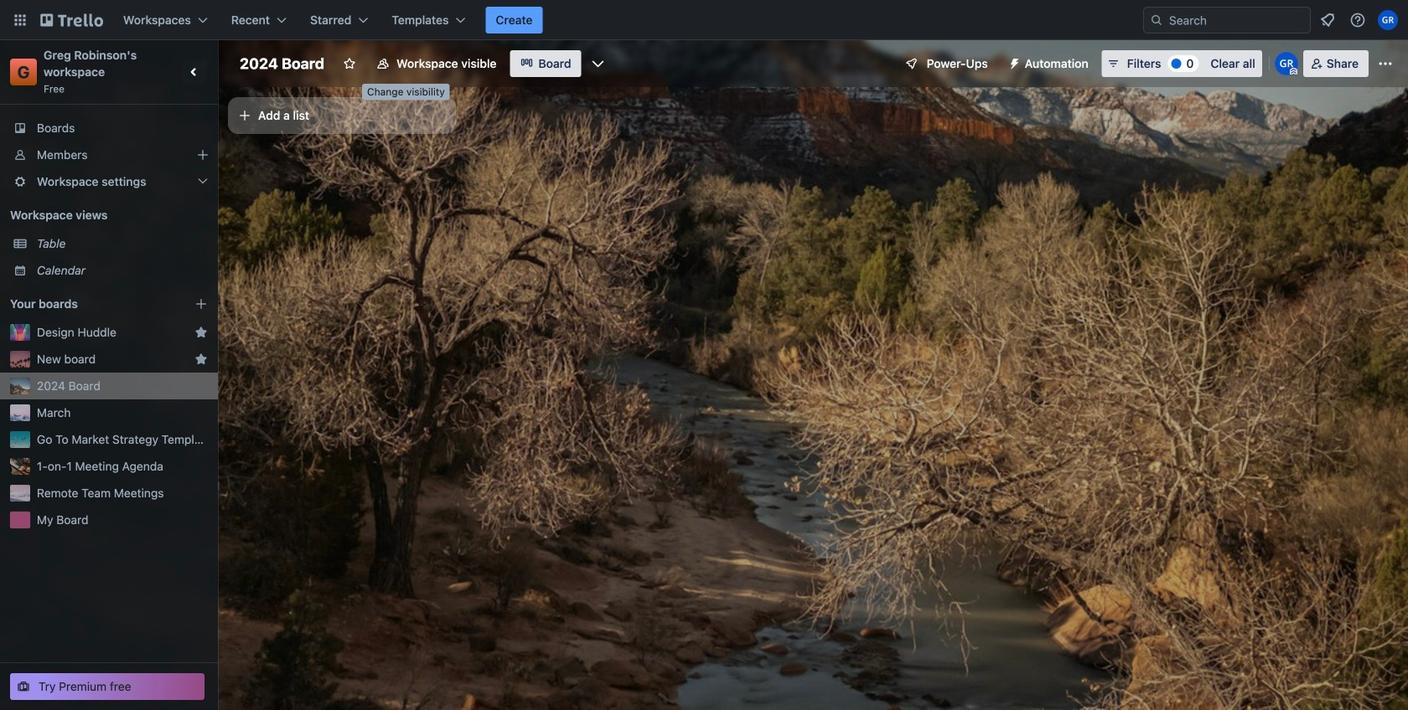 Task type: locate. For each thing, give the bounding box(es) containing it.
0 horizontal spatial greg robinson (gregrobinson96) image
[[1275, 52, 1298, 75]]

greg robinson (gregrobinson96) image
[[1378, 10, 1398, 30], [1275, 52, 1298, 75]]

tooltip
[[362, 84, 450, 100]]

greg robinson (gregrobinson96) image right open information menu image
[[1378, 10, 1398, 30]]

add board image
[[194, 298, 208, 311]]

this member is an admin of this board. image
[[1290, 68, 1297, 75]]

0 vertical spatial greg robinson (gregrobinson96) image
[[1378, 10, 1398, 30]]

back to home image
[[40, 7, 103, 34]]

customize views image
[[590, 55, 606, 72]]

greg robinson (gregrobinson96) image down 'search' field
[[1275, 52, 1298, 75]]

1 horizontal spatial greg robinson (gregrobinson96) image
[[1378, 10, 1398, 30]]

0 vertical spatial starred icon image
[[194, 326, 208, 339]]

sm image
[[1001, 50, 1025, 74]]

starred icon image
[[194, 326, 208, 339], [194, 353, 208, 366]]

star or unstar board image
[[343, 57, 356, 70]]

0 notifications image
[[1318, 10, 1338, 30]]

1 vertical spatial greg robinson (gregrobinson96) image
[[1275, 52, 1298, 75]]

search image
[[1150, 13, 1163, 27]]

1 vertical spatial starred icon image
[[194, 353, 208, 366]]

2 starred icon image from the top
[[194, 353, 208, 366]]



Task type: describe. For each thing, give the bounding box(es) containing it.
Search field
[[1163, 8, 1310, 32]]

open information menu image
[[1349, 12, 1366, 28]]

1 starred icon image from the top
[[194, 326, 208, 339]]

primary element
[[0, 0, 1408, 40]]

show menu image
[[1377, 55, 1394, 72]]

Board name text field
[[231, 50, 333, 77]]

workspace navigation collapse icon image
[[183, 60, 206, 84]]

your boards with 8 items element
[[10, 294, 169, 314]]



Task type: vqa. For each thing, say whether or not it's contained in the screenshot.
Add
no



